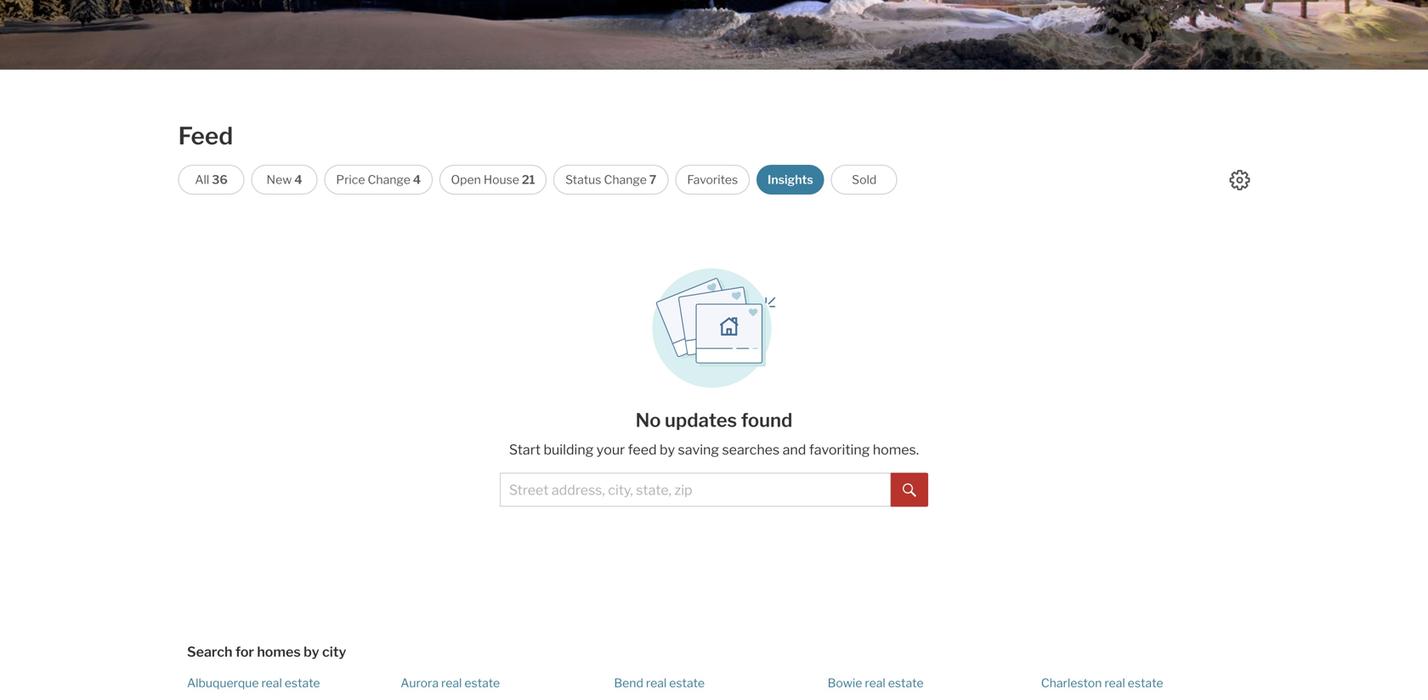 Task type: vqa. For each thing, say whether or not it's contained in the screenshot.
Bowie
yes



Task type: locate. For each thing, give the bounding box(es) containing it.
price
[[336, 173, 365, 187]]

by right feed
[[660, 442, 675, 458]]

estate down homes
[[285, 676, 320, 691]]

estate for charleston real estate
[[1128, 676, 1163, 691]]

1 estate from the left
[[285, 676, 320, 691]]

for
[[235, 644, 254, 661]]

insights
[[768, 173, 813, 187]]

estate for bend real estate
[[669, 676, 705, 691]]

New radio
[[251, 165, 318, 195]]

all 36
[[195, 173, 228, 187]]

real for aurora
[[441, 676, 462, 691]]

estate right aurora
[[464, 676, 500, 691]]

search
[[187, 644, 232, 661]]

0 horizontal spatial change
[[368, 173, 410, 187]]

4 left open
[[413, 173, 421, 187]]

open house 21
[[451, 173, 535, 187]]

homes
[[257, 644, 301, 661]]

favorites
[[687, 173, 738, 187]]

change
[[368, 173, 410, 187], [604, 173, 647, 187]]

house
[[484, 173, 519, 187]]

1 horizontal spatial 4
[[413, 173, 421, 187]]

36
[[212, 173, 228, 187]]

price change 4
[[336, 173, 421, 187]]

no
[[636, 409, 661, 432]]

change right price
[[368, 173, 410, 187]]

1 horizontal spatial change
[[604, 173, 647, 187]]

real
[[261, 676, 282, 691], [441, 676, 462, 691], [646, 676, 667, 691], [865, 676, 886, 691], [1105, 676, 1125, 691]]

change for 7
[[604, 173, 647, 187]]

Price Change radio
[[324, 165, 433, 195]]

feed
[[628, 442, 657, 458]]

1 vertical spatial by
[[304, 644, 319, 661]]

real right aurora
[[441, 676, 462, 691]]

albuquerque real estate
[[187, 676, 320, 691]]

found
[[741, 409, 793, 432]]

estate right bowie
[[888, 676, 924, 691]]

real for albuquerque
[[261, 676, 282, 691]]

2 estate from the left
[[464, 676, 500, 691]]

2 real from the left
[[441, 676, 462, 691]]

Street address, city, state, zip search field
[[500, 473, 891, 507]]

Status Change radio
[[553, 165, 669, 195]]

estate right charleston
[[1128, 676, 1163, 691]]

3 real from the left
[[646, 676, 667, 691]]

5 estate from the left
[[1128, 676, 1163, 691]]

0 vertical spatial by
[[660, 442, 675, 458]]

4 inside new radio
[[294, 173, 302, 187]]

2 4 from the left
[[413, 173, 421, 187]]

change left the 7
[[604, 173, 647, 187]]

0 horizontal spatial 4
[[294, 173, 302, 187]]

4 right new
[[294, 173, 302, 187]]

option group
[[178, 165, 897, 195]]

3 estate from the left
[[669, 676, 705, 691]]

by
[[660, 442, 675, 458], [304, 644, 319, 661]]

estate
[[285, 676, 320, 691], [464, 676, 500, 691], [669, 676, 705, 691], [888, 676, 924, 691], [1128, 676, 1163, 691]]

real right "bend"
[[646, 676, 667, 691]]

city
[[322, 644, 346, 661]]

2 change from the left
[[604, 173, 647, 187]]

homes.
[[873, 442, 919, 458]]

estate right "bend"
[[669, 676, 705, 691]]

aurora real estate
[[401, 676, 500, 691]]

real right bowie
[[865, 676, 886, 691]]

by left city
[[304, 644, 319, 661]]

1 4 from the left
[[294, 173, 302, 187]]

start
[[509, 442, 541, 458]]

4 real from the left
[[865, 676, 886, 691]]

change for 4
[[368, 173, 410, 187]]

aurora real estate link
[[401, 676, 500, 691]]

5 real from the left
[[1105, 676, 1125, 691]]

bend
[[614, 676, 643, 691]]

1 change from the left
[[368, 173, 410, 187]]

building
[[544, 442, 594, 458]]

real right charleston
[[1105, 676, 1125, 691]]

1 real from the left
[[261, 676, 282, 691]]

real down the search for homes by city
[[261, 676, 282, 691]]

bend real estate
[[614, 676, 705, 691]]

change inside radio
[[604, 173, 647, 187]]

search for homes by city
[[187, 644, 346, 661]]

change inside option
[[368, 173, 410, 187]]

21
[[522, 173, 535, 187]]

4 estate from the left
[[888, 676, 924, 691]]

4
[[294, 173, 302, 187], [413, 173, 421, 187]]

Open House radio
[[440, 165, 547, 195]]



Task type: describe. For each thing, give the bounding box(es) containing it.
charleston real estate link
[[1041, 676, 1163, 691]]

Favorites radio
[[675, 165, 750, 195]]

new 4
[[266, 173, 302, 187]]

feed
[[178, 122, 233, 150]]

and
[[783, 442, 806, 458]]

Insights radio
[[757, 165, 824, 195]]

new
[[266, 173, 292, 187]]

All radio
[[178, 165, 244, 195]]

submit search image
[[903, 484, 917, 498]]

estate for aurora real estate
[[464, 676, 500, 691]]

favoriting
[[809, 442, 870, 458]]

albuquerque
[[187, 676, 259, 691]]

albuquerque real estate link
[[187, 676, 320, 691]]

sold
[[852, 173, 877, 187]]

charleston
[[1041, 676, 1102, 691]]

updates
[[665, 409, 737, 432]]

option group containing all
[[178, 165, 897, 195]]

0 horizontal spatial by
[[304, 644, 319, 661]]

charleston real estate
[[1041, 676, 1163, 691]]

real for charleston
[[1105, 676, 1125, 691]]

aurora
[[401, 676, 439, 691]]

1 horizontal spatial by
[[660, 442, 675, 458]]

Sold radio
[[831, 165, 897, 195]]

start building your feed by saving searches and favoriting homes.
[[509, 442, 919, 458]]

all
[[195, 173, 209, 187]]

status
[[565, 173, 601, 187]]

estate for bowie real estate
[[888, 676, 924, 691]]

real for bowie
[[865, 676, 886, 691]]

bowie real estate
[[828, 676, 924, 691]]

estate for albuquerque real estate
[[285, 676, 320, 691]]

your
[[597, 442, 625, 458]]

bowie
[[828, 676, 862, 691]]

saving
[[678, 442, 719, 458]]

real for bend
[[646, 676, 667, 691]]

4 inside price change option
[[413, 173, 421, 187]]

status change 7
[[565, 173, 657, 187]]

open
[[451, 173, 481, 187]]

7
[[649, 173, 657, 187]]

bend real estate link
[[614, 676, 705, 691]]

bowie real estate link
[[828, 676, 924, 691]]

searches
[[722, 442, 780, 458]]

no updates found
[[636, 409, 793, 432]]



